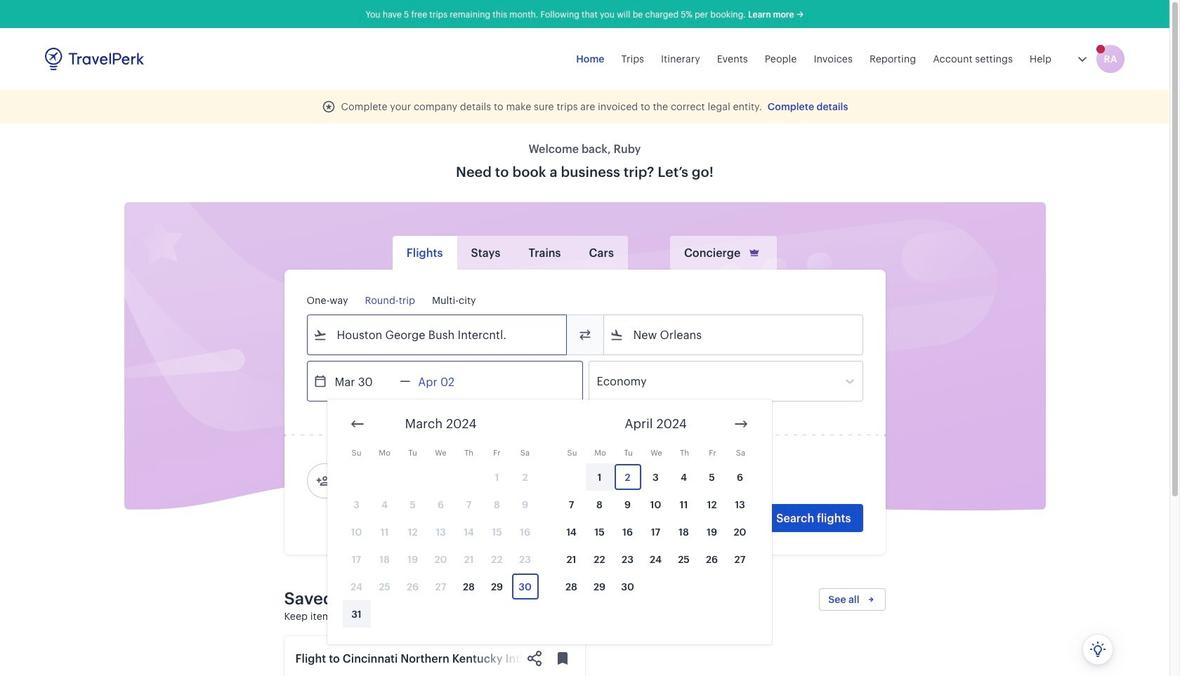 Task type: describe. For each thing, give the bounding box(es) containing it.
selected as end date. tuesday, april 2, 2024 image
[[614, 464, 641, 490]]

choose friday, april 19, 2024 as your check-out date. it's available. image
[[699, 519, 725, 545]]

choose wednesday, april 24, 2024 as your check-out date. it's available. image
[[642, 546, 669, 572]]

choose thursday, april 25, 2024 as your check-out date. it's available. image
[[670, 546, 697, 572]]

To search field
[[623, 324, 844, 346]]

choose tuesday, april 9, 2024 as your check-out date. it's available. image
[[614, 492, 641, 518]]

choose friday, april 5, 2024 as your check-out date. it's available. image
[[699, 464, 725, 490]]

move forward to switch to the next month. image
[[732, 416, 749, 433]]

choose monday, april 15, 2024 as your check-out date. it's available. image
[[586, 519, 613, 545]]

choose tuesday, april 30, 2024 as your check-out date. it's available. image
[[614, 574, 641, 600]]

choose monday, april 8, 2024 as your check-out date. it's available. image
[[586, 492, 613, 518]]

choose saturday, april 6, 2024 as your check-out date. it's available. image
[[727, 464, 753, 490]]

choose saturday, april 27, 2024 as your check-out date. it's available. image
[[727, 546, 753, 572]]



Task type: vqa. For each thing, say whether or not it's contained in the screenshot.
choose monday, april 15, 2024 as your check-out date. it's available. Image
yes



Task type: locate. For each thing, give the bounding box(es) containing it.
choose friday, april 26, 2024 as your check-out date. it's available. image
[[699, 546, 725, 572]]

choose monday, april 22, 2024 as your check-out date. it's available. image
[[586, 546, 613, 572]]

choose wednesday, april 17, 2024 as your check-out date. it's available. image
[[642, 519, 669, 545]]

selected. monday, april 1, 2024 image
[[586, 464, 613, 490]]

Add first traveler search field
[[330, 470, 476, 492]]

choose saturday, april 13, 2024 as your check-out date. it's available. image
[[727, 492, 753, 518]]

choose tuesday, april 23, 2024 as your check-out date. it's available. image
[[614, 546, 641, 572]]

choose tuesday, april 16, 2024 as your check-out date. it's available. image
[[614, 519, 641, 545]]

choose monday, april 29, 2024 as your check-out date. it's available. image
[[586, 574, 613, 600]]

move backward to switch to the previous month. image
[[349, 416, 366, 433]]

calendar application
[[327, 400, 1180, 645]]

choose saturday, april 20, 2024 as your check-out date. it's available. image
[[727, 519, 753, 545]]

choose wednesday, april 3, 2024 as your check-out date. it's available. image
[[642, 464, 669, 490]]

choose thursday, april 18, 2024 as your check-out date. it's available. image
[[670, 519, 697, 545]]

choose friday, april 12, 2024 as your check-out date. it's available. image
[[699, 492, 725, 518]]

choose wednesday, april 10, 2024 as your check-out date. it's available. image
[[642, 492, 669, 518]]

Depart text field
[[327, 362, 400, 401]]

From search field
[[327, 324, 548, 346]]

choose thursday, april 11, 2024 as your check-out date. it's available. image
[[670, 492, 697, 518]]

choose thursday, april 4, 2024 as your check-out date. it's available. image
[[670, 464, 697, 490]]

Return text field
[[410, 362, 483, 401]]



